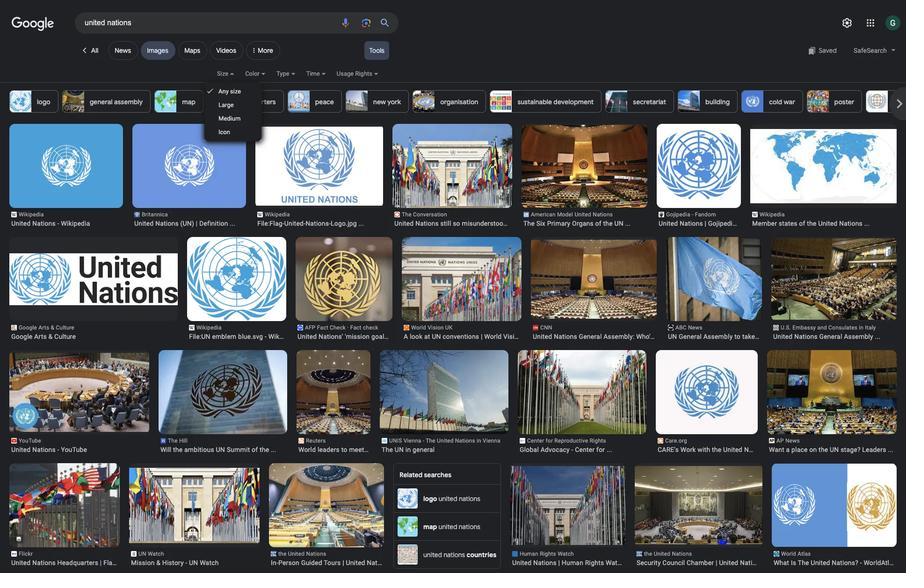 Task type: describe. For each thing, give the bounding box(es) containing it.
cold
[[770, 98, 783, 106]]

search by image image
[[361, 17, 372, 29]]

& inside mission & history - un watch element
[[156, 560, 161, 567]]

- inside "file:un emblem blue.svg - wikipedia" element
[[265, 333, 267, 341]]

why is the united nations still so misunderstood? image
[[389, 124, 516, 208]]

sustainable
[[518, 98, 552, 106]]

embassy
[[793, 325, 816, 331]]

images
[[147, 46, 168, 55]]

the united nations for council
[[644, 551, 692, 558]]

type
[[277, 70, 290, 77]]

ambitious
[[184, 446, 214, 454]]

the united nations for person
[[278, 551, 326, 558]]

consulates
[[829, 325, 858, 331]]

file:un emblem blue.svg - wikipedia
[[189, 333, 298, 341]]

statement by the president on the united nations general assembly - u.s.  embassy & consulates in italy element
[[774, 333, 895, 341]]

the six primary organs of the un ...
[[524, 220, 631, 227]]

2 vertical spatial nations
[[444, 551, 465, 560]]

logo for logo
[[37, 98, 50, 106]]

leaders
[[863, 446, 887, 454]]

member states of the united nations - wikipedia element
[[753, 220, 895, 228]]

watch inside mission & history - un watch element
[[200, 560, 219, 567]]

care.org
[[666, 438, 687, 445]]

cnn
[[541, 325, 553, 331]]

world vision uk
[[411, 325, 453, 331]]

headquarters link
[[207, 90, 284, 113]]

nations inside the six primary organs of the un ... list item
[[593, 212, 613, 218]]

mission & history - un watch image
[[121, 468, 268, 544]]

saved link
[[804, 41, 842, 60]]

united nations headquarters | flags of ... list item
[[0, 464, 135, 568]]

will the ambitious un summit of the future just be a rehash of the past? |  the hill element
[[161, 446, 285, 454]]

... inside statement by the president on the united nations general assembly - u.s.  embassy & consulates in italy "element"
[[875, 333, 881, 341]]

map united nations
[[424, 523, 481, 531]]

0 vertical spatial arts
[[38, 325, 49, 331]]

sustainable development link
[[490, 90, 602, 113]]

all link
[[75, 41, 106, 60]]

| left flags
[[100, 560, 102, 567]]

to inside list item
[[735, 333, 741, 341]]

Search text field
[[85, 15, 335, 31]]

1 horizontal spatial for
[[597, 446, 605, 454]]

the for the six primary organs of the un ...
[[524, 220, 535, 227]]

a look at un conventions | world vision uk
[[404, 333, 533, 341]]

- inside 'what is the united nations? - worldatlas' element
[[861, 560, 862, 567]]

unis
[[389, 438, 402, 445]]

- inside united nations | gojipedia | fandom list item
[[692, 212, 694, 218]]

wikipedia for file:flag-
[[265, 212, 290, 218]]

who's
[[637, 333, 654, 341]]

united nations | gojipedia | fandom image
[[657, 124, 741, 208]]

videos
[[216, 46, 236, 55]]

what
[[774, 560, 790, 567]]

the un in general image
[[380, 350, 509, 436]]

the united nations, new york, united states — google arts & culture image
[[9, 254, 178, 306]]

united nations (un) | definition ... list item
[[126, 124, 253, 228]]

large
[[219, 102, 234, 109]]

of right organs
[[596, 220, 602, 227]]

world atlas
[[782, 551, 811, 558]]

building link
[[678, 90, 738, 113]]

related searches
[[400, 471, 452, 480]]

care's work with the united nations - care image
[[656, 342, 758, 444]]

nations inside "element"
[[795, 333, 818, 341]]

map for map united nations
[[424, 523, 437, 531]]

abc
[[676, 325, 687, 331]]

usage
[[337, 70, 354, 77]]

check
[[330, 325, 346, 331]]

time button
[[306, 69, 337, 85]]

news inside 'link'
[[115, 46, 131, 55]]

the for the hill
[[168, 438, 178, 445]]

more
[[258, 46, 273, 55]]

leaders
[[318, 446, 340, 454]]

size
[[217, 70, 228, 77]]

want a place on the un stage? leaders of divided nations must first get  past this gatekeeper | ap news element
[[769, 446, 895, 454]]

0 vertical spatial vision
[[428, 325, 444, 331]]

afp
[[305, 325, 316, 331]]

icon link
[[205, 125, 262, 139]]

0 horizontal spatial for
[[546, 438, 553, 445]]

united nations general assembly: who's ...
[[533, 333, 661, 341]]

1 horizontal spatial center
[[575, 446, 595, 454]]

the inside member states of the united nations - wikipedia element
[[807, 220, 817, 227]]

file:flag-united-nations-logo.jpg - wikipedia element
[[257, 220, 381, 228]]

united nations (un) | definition ...
[[134, 220, 235, 227]]

american model united nations
[[531, 212, 613, 218]]

1 vertical spatial human
[[562, 560, 584, 567]]

un left as
[[374, 446, 383, 454]]

wikipedia for member
[[760, 212, 785, 218]]

member states of the united nations ...
[[753, 220, 870, 227]]

care's work with the united nations - care element
[[658, 446, 790, 454]]

to inside list item
[[341, 446, 347, 454]]

united nations (un) | definition, history, founders, flag, & facts |  britannica image
[[126, 124, 253, 208]]

the inside want a place on the un stage? leaders of divided nations must first get  past this gatekeeper | ap news element
[[819, 446, 829, 454]]

mission & history - un watch element
[[131, 559, 258, 568]]

the un in general list item
[[380, 350, 509, 454]]

care's work with the united nations - care
[[658, 446, 790, 454]]

un general assembly to take place amid ... list item
[[658, 237, 797, 341]]

un down 'unis'
[[395, 446, 404, 454]]

will the ambitious un summit of the ...
[[161, 446, 276, 454]]

take
[[743, 333, 755, 341]]

cold war link
[[742, 90, 804, 113]]

& inside the united nations, new york, united states — google arts & culture element
[[48, 333, 53, 341]]

watch up united nations | human rights watch
[[558, 551, 574, 558]]

in-person guided tours | united nations
[[271, 560, 390, 567]]

·
[[347, 325, 349, 331]]

conventions
[[443, 333, 479, 341]]

hoax circulates about united nations' 'mission goals' | fact check image
[[280, 237, 403, 322]]

united for logo
[[439, 495, 458, 503]]

united nations | human rights watch image
[[490, 467, 631, 546]]

reproductive
[[555, 438, 589, 445]]

united nations headquarters | flags of member nations flying… | flickr image
[[0, 464, 120, 548]]

statement by the president on the united nations general assembly - u.s.  embassy & consulates in italy image
[[761, 239, 897, 320]]

the right the summit
[[260, 446, 269, 454]]

security council chamber | united nations list item
[[629, 464, 769, 568]]

icon
[[219, 129, 230, 136]]

1 vertical spatial culture
[[54, 333, 76, 341]]

searches
[[424, 471, 452, 480]]

united inside the un in general list item
[[437, 438, 454, 445]]

history
[[162, 560, 184, 567]]

assembly inside list item
[[704, 333, 733, 341]]

1 vertical spatial arts
[[34, 333, 47, 341]]

... inside united nations headquarters | flags of member nations flying… | flickr element
[[129, 560, 135, 567]]

war
[[784, 98, 796, 106]]

0 vertical spatial gojipedia
[[666, 212, 691, 218]]

size
[[230, 88, 241, 95]]

'mission
[[345, 333, 370, 341]]

un inside list item
[[668, 333, 677, 341]]

file:flag-united-nations-logo.jpg ... list item
[[249, 124, 390, 228]]

in-person guided tours | united nations element
[[271, 559, 390, 568]]

place inside list item
[[792, 446, 808, 454]]

medium
[[219, 115, 241, 122]]

united nations | gojipedia | fandom
[[659, 220, 766, 227]]

0 horizontal spatial fandom
[[695, 212, 716, 218]]

- inside united nations - wikipedia element
[[57, 220, 59, 227]]

the un in general element
[[382, 446, 507, 454]]

world leaders to meet at un as big ...
[[299, 446, 410, 454]]

as
[[385, 446, 392, 454]]

logo for logo united nations
[[424, 495, 437, 503]]

| down gojipedia - fandom
[[705, 220, 707, 227]]

| right conventions
[[481, 333, 483, 341]]

un general assembly to take place amid uptick of political violence - abc  news element
[[668, 333, 797, 341]]

secretariat
[[633, 98, 667, 106]]

1 horizontal spatial gojipedia
[[708, 220, 737, 227]]

un right history
[[189, 560, 198, 567]]

world leaders to meet at un as big ... list item
[[297, 346, 410, 454]]

usage rights
[[337, 70, 373, 77]]

goals
[[372, 333, 388, 341]]

emblem
[[212, 333, 236, 341]]

rights inside global advocacy - center for ... list item
[[590, 438, 606, 445]]

global advocacy - center for reproductive rights element
[[520, 446, 645, 454]]

... inside why is the united nations still so misunderstood? element
[[509, 220, 514, 227]]

... inside member states of the united nations - wikipedia element
[[865, 220, 870, 227]]

general inside list item
[[679, 333, 702, 341]]

check
[[363, 325, 378, 331]]

with
[[698, 446, 711, 454]]

0 horizontal spatial in
[[406, 446, 411, 454]]

assembly
[[114, 98, 143, 106]]

2 vertical spatial united
[[424, 551, 442, 560]]

licensable image image
[[16, 537, 22, 542]]

guided
[[301, 560, 322, 567]]

amid
[[775, 333, 790, 341]]

1 fact from the left
[[317, 325, 328, 331]]

primary
[[547, 220, 571, 227]]

un general assembly to take place amid uptick of political violence - abc  news image
[[658, 237, 771, 322]]

list containing logo
[[9, 90, 907, 113]]

0 horizontal spatial uk
[[445, 325, 453, 331]]

is
[[791, 560, 797, 567]]

peace link
[[288, 90, 342, 113]]

the for the conversation
[[402, 212, 412, 218]]

in-person guided tours | united nations list item
[[263, 464, 390, 568]]

the inside in-person guided tours | united nations 'list item'
[[278, 551, 287, 558]]

the united nations, new york, united states — google arts & culture element
[[11, 333, 176, 341]]

0 horizontal spatial human
[[520, 551, 539, 558]]

summit
[[227, 446, 250, 454]]

next image
[[891, 95, 907, 113]]

what is the united nations? - worldatlas element
[[774, 559, 897, 568]]

will the ambitious un summit of the ... list item
[[159, 350, 287, 454]]

| right chamber
[[716, 560, 718, 567]]

tools button
[[365, 41, 389, 60]]

google arts & culture inside the united nations, new york, united states — google arts & culture element
[[11, 333, 76, 341]]

file:un emblem blue.svg - wikipedia element
[[189, 333, 298, 341]]

news for un
[[688, 325, 703, 331]]

0 vertical spatial at
[[424, 333, 430, 341]]

organs
[[572, 220, 594, 227]]

medium link
[[205, 112, 262, 125]]

un up mission
[[139, 551, 146, 558]]

0 vertical spatial &
[[51, 325, 54, 331]]

the conversation
[[402, 212, 447, 218]]

want a place on the un stage? leaders ...
[[769, 446, 894, 454]]

1 vertical spatial in
[[477, 438, 482, 445]]

... inside un general assembly to take place amid uptick of political violence - abc  news element
[[792, 333, 797, 341]]

nations for logo united nations
[[459, 495, 481, 503]]

why is the united nations still so misunderstood? element
[[395, 220, 514, 228]]



Task type: locate. For each thing, give the bounding box(es) containing it.
arts
[[38, 325, 49, 331], [34, 333, 47, 341]]

definition
[[199, 220, 228, 227]]

at right meet
[[366, 446, 372, 454]]

the down atlas
[[798, 560, 810, 567]]

fandom up the united nations | gojipedia | fandom element
[[695, 212, 716, 218]]

unis vienna - the united nations in vienna
[[389, 438, 501, 445]]

meet
[[349, 446, 364, 454]]

time
[[306, 70, 320, 77]]

&
[[51, 325, 54, 331], [48, 333, 53, 341], [156, 560, 161, 567]]

un
[[615, 220, 624, 227], [432, 333, 441, 341], [668, 333, 677, 341], [216, 446, 225, 454], [374, 446, 383, 454], [395, 446, 404, 454], [830, 446, 839, 454], [139, 551, 146, 558], [189, 560, 198, 567]]

world inside list item
[[782, 551, 797, 558]]

united nations general assembly: who's ... list item
[[523, 237, 663, 341]]

watch left security
[[606, 560, 625, 567]]

- inside the un in general list item
[[423, 438, 425, 445]]

the inside 'element'
[[524, 220, 535, 227]]

the united nations inside in-person guided tours | united nations 'list item'
[[278, 551, 326, 558]]

- inside mission & history - un watch element
[[186, 560, 187, 567]]

britannica
[[142, 212, 168, 218]]

general assembly link
[[62, 90, 151, 113]]

headquarters
[[235, 98, 276, 106]]

human up the united nations | human rights watch element
[[520, 551, 539, 558]]

chamber
[[687, 560, 714, 567]]

0 horizontal spatial youtube
[[19, 438, 41, 445]]

the left big
[[382, 446, 393, 454]]

un right organs
[[615, 220, 624, 227]]

1 horizontal spatial the united nations
[[644, 551, 692, 558]]

news inside un general assembly to take place amid ... list item
[[688, 325, 703, 331]]

1 horizontal spatial news
[[688, 325, 703, 331]]

maps
[[184, 46, 200, 55]]

map left large
[[182, 98, 196, 106]]

fact
[[317, 325, 328, 331], [350, 325, 362, 331]]

united nations | human rights watch list item
[[490, 464, 631, 568]]

still
[[441, 220, 451, 227]]

united nations' 'mission goals ... list item
[[280, 237, 403, 341]]

united nations headquarters | flags of member nations flying… | flickr element
[[11, 559, 135, 568]]

watch
[[148, 551, 164, 558], [558, 551, 574, 558], [200, 560, 219, 567], [606, 560, 625, 567]]

nations for map united nations
[[459, 523, 481, 531]]

...
[[230, 220, 235, 227], [359, 220, 364, 227], [509, 220, 514, 227], [626, 220, 631, 227], [865, 220, 870, 227], [390, 333, 395, 341], [656, 333, 661, 341], [792, 333, 797, 341], [875, 333, 881, 341], [271, 446, 276, 454], [404, 446, 410, 454], [607, 446, 612, 454], [888, 446, 894, 454], [129, 560, 135, 567]]

2 horizontal spatial general
[[820, 333, 843, 341]]

1 the united nations from the left
[[278, 551, 326, 558]]

world for world leaders to meet at un as big ...
[[299, 446, 316, 454]]

wikipedia inside "file:un emblem blue.svg - wikipedia" element
[[269, 333, 298, 341]]

misunderstood
[[462, 220, 507, 227]]

a look at un conventions | world vision uk element
[[404, 333, 533, 341]]

the right with
[[712, 446, 722, 454]]

world up look
[[411, 325, 426, 331]]

ap news
[[777, 438, 800, 445]]

general for united nations general assembly: who's ...
[[579, 333, 602, 341]]

assembly inside "element"
[[844, 333, 874, 341]]

... inside want a place on the un stage? leaders of divided nations must first get  past this gatekeeper | ap news element
[[888, 446, 894, 454]]

world leaders to meet at un as big powers vie for developing states |  reuters image
[[297, 346, 371, 439]]

a
[[787, 446, 790, 454]]

the left six
[[524, 220, 535, 227]]

0 vertical spatial google
[[19, 325, 37, 331]]

world down reuters
[[299, 446, 316, 454]]

gojipedia up united nations | gojipedia | fandom
[[666, 212, 691, 218]]

0 horizontal spatial map
[[182, 98, 196, 106]]

afp fact check · fact check
[[305, 325, 378, 331]]

1 vertical spatial &
[[48, 333, 53, 341]]

0 vertical spatial logo
[[37, 98, 50, 106]]

news for want
[[786, 438, 800, 445]]

world for world vision uk
[[411, 325, 426, 331]]

of right the summit
[[252, 446, 258, 454]]

2 vertical spatial &
[[156, 560, 161, 567]]

map
[[182, 98, 196, 106], [424, 523, 437, 531]]

the inside list item
[[798, 560, 810, 567]]

list containing related searches
[[0, 124, 907, 574]]

what is the united nations? - worldatlas list item
[[772, 464, 897, 568]]

| right 'tours'
[[343, 560, 344, 567]]

2 vertical spatial news
[[786, 438, 800, 445]]

world up is
[[782, 551, 797, 558]]

of right states
[[800, 220, 806, 227]]

0 vertical spatial google arts & culture
[[19, 325, 74, 331]]

news
[[115, 46, 131, 55], [688, 325, 703, 331], [786, 438, 800, 445]]

the left hill on the bottom left of the page
[[168, 438, 178, 445]]

of inside list item
[[800, 220, 806, 227]]

0 vertical spatial general
[[90, 98, 113, 106]]

human down human rights watch
[[562, 560, 584, 567]]

(un)
[[180, 220, 194, 227]]

1 horizontal spatial vienna
[[483, 438, 501, 445]]

in right big
[[406, 446, 411, 454]]

1 vertical spatial general
[[413, 446, 435, 454]]

1 horizontal spatial fact
[[350, 325, 362, 331]]

1 horizontal spatial to
[[735, 333, 741, 341]]

world leaders to meet at un as big powers vie for developing states |  reuters element
[[299, 446, 410, 454]]

1 vertical spatial united
[[439, 523, 458, 531]]

un down world vision uk
[[432, 333, 441, 341]]

wikipedia inside united nations - wikipedia element
[[61, 220, 90, 227]]

assembly:
[[604, 333, 635, 341]]

want a place on the un stage? leaders of divided nations must first get  past this gatekeeper | ap news image
[[767, 351, 898, 435]]

in-person guided tours | united nations image
[[263, 464, 390, 548]]

in inside united nations general assembly ... list item
[[859, 325, 864, 331]]

united nations general assembly: who's speaking and what to watch for | cnn element
[[533, 333, 661, 341]]

... inside hoax circulates about united nations' 'mission goals' | fact check element
[[390, 333, 395, 341]]

0 vertical spatial news
[[115, 46, 131, 55]]

1 vertical spatial fandom
[[742, 220, 766, 227]]

the united nations up guided
[[278, 551, 326, 558]]

the down the hill
[[173, 446, 183, 454]]

logo.jpg
[[331, 220, 357, 227]]

1 vertical spatial vision
[[504, 333, 522, 341]]

0 vertical spatial culture
[[56, 325, 74, 331]]

file:un emblem blue.svg - wikipedia image
[[187, 237, 286, 322]]

large link
[[205, 98, 262, 112]]

united inside the six primary organs of the un ... list item
[[575, 212, 592, 218]]

0 horizontal spatial vision
[[428, 325, 444, 331]]

assembly left take
[[704, 333, 733, 341]]

gojipedia
[[666, 212, 691, 218], [708, 220, 737, 227]]

the right on
[[819, 446, 829, 454]]

united nations - wikipedia image
[[3, 124, 130, 208]]

organisation
[[441, 98, 479, 106]]

world right conventions
[[484, 333, 502, 341]]

0 vertical spatial to
[[735, 333, 741, 341]]

to left meet
[[341, 446, 347, 454]]

| inside 'list item'
[[343, 560, 344, 567]]

licensable image tooltip
[[16, 537, 22, 542]]

united nations general assembly ...
[[774, 333, 881, 341]]

1 vertical spatial center
[[575, 446, 595, 454]]

for down the center for reproductive rights
[[597, 446, 605, 454]]

atlas
[[798, 551, 811, 558]]

uk
[[445, 325, 453, 331], [524, 333, 533, 341]]

sustainable development
[[518, 98, 594, 106]]

world for world atlas
[[782, 551, 797, 558]]

general inside "element"
[[820, 333, 843, 341]]

organisation link
[[413, 90, 486, 113]]

nations-
[[306, 220, 331, 227]]

hill
[[179, 438, 188, 445]]

a look at un conventions | world vision uk image
[[399, 237, 525, 322]]

1 vertical spatial logo
[[424, 495, 437, 503]]

... inside the united nations 101: the six primary organs of the un - amun 'element'
[[626, 220, 631, 227]]

un left stage?
[[830, 446, 839, 454]]

united inside "element"
[[774, 333, 793, 341]]

| inside list item
[[559, 560, 560, 567]]

security council chamber | united nations element
[[637, 559, 764, 568]]

related
[[400, 471, 423, 480]]

1 vertical spatial map
[[424, 523, 437, 531]]

member states of the united nations - wikipedia image
[[751, 129, 897, 204]]

1 horizontal spatial uk
[[524, 333, 533, 341]]

1 vertical spatial at
[[366, 446, 372, 454]]

united nations - youtube image
[[9, 353, 149, 432]]

general for united nations general assembly ...
[[820, 333, 843, 341]]

more filters element
[[246, 41, 280, 60]]

nations'
[[319, 333, 343, 341]]

0 horizontal spatial assembly
[[704, 333, 733, 341]]

file:flag-united-nations-logo.jpg - wikipedia image
[[249, 127, 390, 206]]

center for reproductive rights
[[527, 438, 606, 445]]

map for map
[[182, 98, 196, 106]]

wikipedia for united
[[19, 212, 44, 218]]

0 horizontal spatial news
[[115, 46, 131, 55]]

1 vertical spatial uk
[[524, 333, 533, 341]]

2 vienna from the left
[[483, 438, 501, 445]]

1 vertical spatial list
[[0, 124, 907, 574]]

gojipedia down gojipedia - fandom
[[708, 220, 737, 227]]

2 the united nations from the left
[[644, 551, 692, 558]]

american
[[531, 212, 556, 218]]

look
[[410, 333, 423, 341]]

go to google home image
[[12, 16, 54, 32]]

- inside care's work with the united nations - care element
[[770, 446, 772, 454]]

logo link
[[9, 90, 58, 113]]

... inside the united nations general assembly: who's speaking and what to watch for | cnn element
[[656, 333, 661, 341]]

2 vertical spatial in
[[406, 446, 411, 454]]

2 fact from the left
[[350, 325, 362, 331]]

united nations still so misunderstood ... list item
[[389, 124, 516, 228]]

united nations general assembly: who's speaking and what to watch for | cnn image
[[523, 240, 663, 319]]

hoax circulates about united nations' 'mission goals' | fact check element
[[298, 333, 395, 341]]

united-
[[284, 220, 306, 227]]

1 horizontal spatial map
[[424, 523, 437, 531]]

headquarters
[[57, 560, 98, 567]]

the for the un in general
[[382, 446, 393, 454]]

0 vertical spatial center
[[527, 438, 544, 445]]

map link
[[155, 90, 204, 113]]

0 vertical spatial for
[[546, 438, 553, 445]]

general down u.s. embassy and consulates in italy
[[820, 333, 843, 341]]

united nations - wikipedia list item
[[3, 124, 130, 228]]

the hill
[[168, 438, 188, 445]]

0 vertical spatial in
[[859, 325, 864, 331]]

united nations | human rights watch element
[[512, 559, 625, 568]]

2 assembly from the left
[[844, 333, 874, 341]]

2 general from the left
[[679, 333, 702, 341]]

united down map united nations
[[424, 551, 442, 560]]

poster
[[835, 98, 855, 106]]

the up security
[[644, 551, 653, 558]]

None search field
[[0, 12, 399, 34]]

the united nations up 'council'
[[644, 551, 692, 558]]

logo
[[37, 98, 50, 106], [424, 495, 437, 503]]

0 horizontal spatial at
[[366, 446, 372, 454]]

1 vertical spatial to
[[341, 446, 347, 454]]

2 horizontal spatial news
[[786, 438, 800, 445]]

general down abc news
[[679, 333, 702, 341]]

rights inside 'popup button'
[[355, 70, 373, 77]]

will the ambitious un summit of the future just be a rehash of the past? |  the hill image
[[159, 350, 287, 436]]

security council chamber | united nations image
[[629, 467, 769, 545]]

care's work with the united nations - care list item
[[656, 342, 790, 454]]

human rights watch
[[520, 551, 574, 558]]

1 assembly from the left
[[704, 333, 733, 341]]

nations left countries
[[444, 551, 465, 560]]

1 vertical spatial nations
[[459, 523, 481, 531]]

quick settings image
[[842, 17, 853, 29]]

united nations - youtube list item
[[9, 351, 149, 454]]

place inside list item
[[757, 333, 773, 341]]

at
[[424, 333, 430, 341], [366, 446, 372, 454]]

general down unis vienna - the united nations in vienna
[[413, 446, 435, 454]]

news right the all
[[115, 46, 131, 55]]

united nations headquarters | flags of ...
[[11, 560, 135, 567]]

place right a
[[792, 446, 808, 454]]

0 horizontal spatial place
[[757, 333, 773, 341]]

news link
[[109, 41, 138, 60]]

0 horizontal spatial logo
[[37, 98, 50, 106]]

place right take
[[757, 333, 773, 341]]

0 vertical spatial map
[[182, 98, 196, 106]]

big
[[393, 446, 403, 454]]

1 vertical spatial place
[[792, 446, 808, 454]]

0 horizontal spatial general
[[579, 333, 602, 341]]

all
[[91, 46, 98, 55]]

| right (un)
[[196, 220, 198, 227]]

mission & history - un watch list item
[[121, 464, 268, 568]]

united nations countries
[[424, 551, 497, 560]]

fact up nations'
[[317, 325, 328, 331]]

file:un emblem blue.svg - wikipedia list item
[[187, 237, 298, 341]]

0 horizontal spatial vienna
[[404, 438, 421, 445]]

1 horizontal spatial fandom
[[742, 220, 766, 227]]

0 horizontal spatial gojipedia
[[666, 212, 691, 218]]

general left assembly:
[[579, 333, 602, 341]]

united down logo united nations
[[439, 523, 458, 531]]

1 vienna from the left
[[404, 438, 421, 445]]

center down reproductive
[[575, 446, 595, 454]]

1 vertical spatial gojipedia
[[708, 220, 737, 227]]

center up global
[[527, 438, 544, 445]]

general assembly
[[90, 98, 143, 106]]

to left take
[[735, 333, 741, 341]]

the inside 'security council chamber | united nations' list item
[[644, 551, 653, 558]]

u.s.
[[781, 325, 791, 331]]

type button
[[277, 69, 306, 85]]

of right flags
[[121, 560, 128, 567]]

wikipedia for file:un
[[197, 325, 222, 331]]

new york
[[373, 98, 401, 106]]

... inside global advocacy - center for reproductive rights element
[[607, 446, 612, 454]]

0 vertical spatial place
[[757, 333, 773, 341]]

the inside 'list item'
[[402, 212, 412, 218]]

for
[[546, 438, 553, 445], [597, 446, 605, 454]]

- inside united nations - youtube element
[[57, 446, 59, 454]]

tools
[[369, 46, 385, 55]]

0 vertical spatial united
[[439, 495, 458, 503]]

wikipedia inside "member states of the united nations ..." list item
[[760, 212, 785, 218]]

member states of the united nations ... list item
[[751, 124, 897, 228]]

... inside united nations (un) | definition, history, founders, flag, & facts |  britannica element
[[230, 220, 235, 227]]

1 horizontal spatial place
[[792, 446, 808, 454]]

nations?
[[832, 560, 859, 567]]

peace
[[315, 98, 334, 106]]

united nations 101: the six primary organs of the un - amun image
[[518, 125, 651, 208]]

wikipedia
[[19, 212, 44, 218], [265, 212, 290, 218], [760, 212, 785, 218], [61, 220, 90, 227], [197, 325, 222, 331], [269, 333, 298, 341]]

0 vertical spatial uk
[[445, 325, 453, 331]]

un down the abc
[[668, 333, 677, 341]]

global advocacy - center for reproductive rights image
[[518, 350, 647, 436]]

united nations (un) | definition, history, founders, flag, & facts |  britannica element
[[134, 220, 244, 228]]

the up the un in general element
[[426, 438, 436, 445]]

0 vertical spatial list
[[9, 90, 907, 113]]

1 horizontal spatial general
[[679, 333, 702, 341]]

1 vertical spatial youtube
[[61, 446, 87, 454]]

google arts & culture list item
[[9, 237, 178, 341]]

un left the summit
[[216, 446, 225, 454]]

united nations general assembly ... list item
[[761, 237, 897, 341]]

... inside world leaders to meet at un as big powers vie for developing states |  reuters element
[[404, 446, 410, 454]]

0 horizontal spatial general
[[90, 98, 113, 106]]

united nations | gojipedia | fandom list item
[[657, 124, 766, 228]]

1 horizontal spatial at
[[424, 333, 430, 341]]

united nations - wikipedia element
[[11, 220, 121, 228]]

| left the member on the right of page
[[738, 220, 740, 227]]

the left conversation
[[402, 212, 412, 218]]

watch up mission
[[148, 551, 164, 558]]

1 horizontal spatial logo
[[424, 495, 437, 503]]

in left italy
[[859, 325, 864, 331]]

0 vertical spatial nations
[[459, 495, 481, 503]]

watch inside the united nations | human rights watch element
[[606, 560, 625, 567]]

what is the united nations? - worldatlas image
[[772, 464, 897, 548]]

at down world vision uk
[[424, 333, 430, 341]]

0 vertical spatial fandom
[[695, 212, 716, 218]]

fact right '·'
[[350, 325, 362, 331]]

six
[[537, 220, 546, 227]]

3 general from the left
[[820, 333, 843, 341]]

watch right history
[[200, 560, 219, 567]]

color button
[[245, 69, 277, 85]]

for up "advocacy"
[[546, 438, 553, 445]]

assembly down italy
[[844, 333, 874, 341]]

vienna
[[404, 438, 421, 445], [483, 438, 501, 445]]

the six primary organs of the un ... list item
[[518, 124, 651, 228]]

news inside want a place on the un stage? leaders ... list item
[[786, 438, 800, 445]]

file:flag-united-nations-logo.jpg ...
[[257, 220, 364, 227]]

york
[[388, 98, 401, 106]]

1 vertical spatial google arts & culture
[[11, 333, 76, 341]]

news up a
[[786, 438, 800, 445]]

the up person
[[278, 551, 287, 558]]

... inside will the ambitious un summit of the future just be a rehash of the past? |  the hill 'element'
[[271, 446, 276, 454]]

united for map
[[439, 523, 458, 531]]

the right states
[[807, 220, 817, 227]]

1 horizontal spatial assembly
[[844, 333, 874, 341]]

nations inside the un in general list item
[[455, 438, 475, 445]]

0 vertical spatial youtube
[[19, 438, 41, 445]]

1 vertical spatial for
[[597, 446, 605, 454]]

news right the abc
[[688, 325, 703, 331]]

in up the un in general element
[[477, 438, 482, 445]]

list
[[9, 90, 907, 113], [0, 124, 907, 574]]

nations up united nations countries at the bottom
[[459, 523, 481, 531]]

the united nations inside 'security council chamber | united nations' list item
[[644, 551, 692, 558]]

in
[[859, 325, 864, 331], [477, 438, 482, 445], [406, 446, 411, 454]]

center
[[527, 438, 544, 445], [575, 446, 595, 454]]

1 vertical spatial google
[[11, 333, 32, 341]]

more button
[[246, 34, 283, 64]]

new york link
[[346, 90, 409, 113]]

1 horizontal spatial human
[[562, 560, 584, 567]]

cold war
[[770, 98, 796, 106]]

0 vertical spatial human
[[520, 551, 539, 558]]

united nations - youtube element
[[11, 446, 147, 454]]

the right organs
[[604, 220, 613, 227]]

map down logo united nations
[[424, 523, 437, 531]]

0 horizontal spatial the united nations
[[278, 551, 326, 558]]

united down the searches
[[439, 495, 458, 503]]

- inside global advocacy - center for reproductive rights element
[[572, 446, 574, 454]]

general left assembly
[[90, 98, 113, 106]]

nations up map united nations
[[459, 495, 481, 503]]

united nations | gojipedia | fandom element
[[659, 220, 766, 228]]

building
[[706, 98, 730, 106]]

abc news
[[676, 325, 703, 331]]

blue.svg
[[238, 333, 263, 341]]

| down human rights watch
[[559, 560, 560, 567]]

1 vertical spatial news
[[688, 325, 703, 331]]

1 general from the left
[[579, 333, 602, 341]]

1 horizontal spatial vision
[[504, 333, 522, 341]]

united nations 101: the six primary organs of the un - amun element
[[524, 220, 646, 228]]

... inside file:flag-united-nations-logo.jpg - wikipedia element
[[359, 220, 364, 227]]

fandom left states
[[742, 220, 766, 227]]

1 horizontal spatial general
[[413, 446, 435, 454]]

a look at un conventions | world vision uk list item
[[399, 237, 533, 341]]

general inside list item
[[413, 446, 435, 454]]

0 horizontal spatial center
[[527, 438, 544, 445]]

want a place on the un stage? leaders ... list item
[[767, 351, 898, 454]]

2 horizontal spatial in
[[859, 325, 864, 331]]

the inside the united nations 101: the six primary organs of the un - amun 'element'
[[604, 220, 613, 227]]

ap
[[777, 438, 784, 445]]

0 horizontal spatial to
[[341, 446, 347, 454]]

global advocacy - center for ... list item
[[518, 350, 647, 454]]

the inside care's work with the united nations - care element
[[712, 446, 722, 454]]

1 horizontal spatial in
[[477, 438, 482, 445]]

1 horizontal spatial youtube
[[61, 446, 87, 454]]

united
[[439, 495, 458, 503], [439, 523, 458, 531], [424, 551, 442, 560]]

0 horizontal spatial fact
[[317, 325, 328, 331]]

wikipedia inside "file:flag-united-nations-logo.jpg ..." list item
[[265, 212, 290, 218]]

color
[[245, 70, 260, 77]]

any size
[[219, 88, 241, 95]]



Task type: vqa. For each thing, say whether or not it's contained in the screenshot.
bottom 'youtube'
yes



